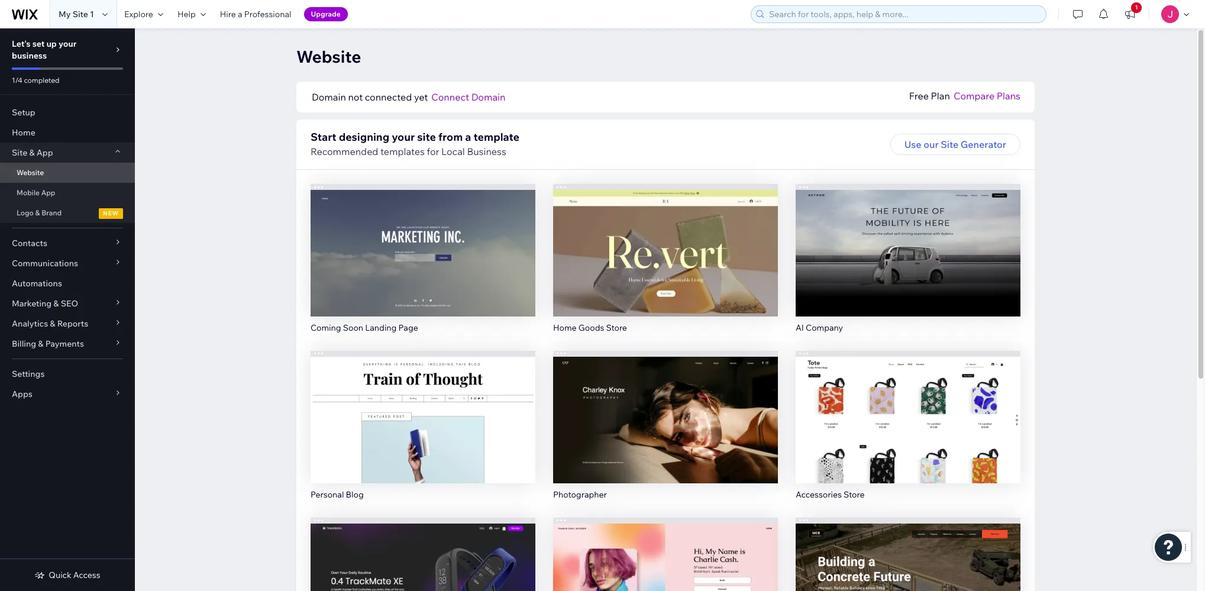 Task type: locate. For each thing, give the bounding box(es) containing it.
quick
[[49, 570, 71, 581]]

free plan compare plans
[[910, 90, 1021, 102]]

edit
[[414, 235, 432, 247], [657, 235, 675, 247], [900, 235, 918, 247], [414, 402, 432, 414], [657, 402, 675, 414], [900, 402, 918, 414], [414, 568, 432, 580], [657, 568, 675, 580], [900, 568, 918, 580]]

1/4 completed
[[12, 76, 60, 85]]

for
[[427, 146, 440, 157]]

business
[[467, 146, 507, 157]]

home inside 'sidebar' element
[[12, 127, 35, 138]]

your right "up"
[[59, 38, 77, 49]]

start designing your site from a template recommended templates for local business
[[311, 130, 520, 157]]

1 button
[[1118, 0, 1144, 28]]

website down 'site & app'
[[17, 168, 44, 177]]

1 horizontal spatial a
[[465, 130, 471, 144]]

domain not connected yet connect domain
[[312, 91, 506, 103]]

store right the "goods"
[[606, 322, 627, 333]]

& right logo
[[35, 208, 40, 217]]

site
[[73, 9, 88, 20], [941, 139, 959, 150], [12, 147, 27, 158]]

0 vertical spatial a
[[238, 9, 242, 20]]

a right from
[[465, 130, 471, 144]]

1 inside button
[[1136, 4, 1139, 11]]

site right my
[[73, 9, 88, 20]]

site inside button
[[941, 139, 959, 150]]

view
[[412, 260, 434, 272], [655, 260, 677, 272], [898, 260, 920, 272], [412, 427, 434, 438], [655, 427, 677, 438]]

& right billing
[[38, 339, 44, 349]]

site & app button
[[0, 143, 135, 163]]

0 horizontal spatial 1
[[90, 9, 94, 20]]

hire a professional
[[220, 9, 292, 20]]

website
[[297, 46, 361, 67], [17, 168, 44, 177]]

view button for company
[[883, 255, 934, 276]]

contacts
[[12, 238, 47, 249]]

1/4
[[12, 76, 22, 85]]

view button
[[398, 255, 448, 276], [641, 255, 691, 276], [883, 255, 934, 276], [398, 422, 448, 443], [641, 422, 691, 443]]

app down home link
[[37, 147, 53, 158]]

coming
[[311, 322, 341, 333]]

mobile app
[[17, 188, 55, 197]]

new
[[103, 210, 119, 217]]

generator
[[961, 139, 1007, 150]]

store right accessories
[[844, 489, 865, 500]]

0 horizontal spatial home
[[12, 127, 35, 138]]

2 horizontal spatial site
[[941, 139, 959, 150]]

app inside dropdown button
[[37, 147, 53, 158]]

1
[[1136, 4, 1139, 11], [90, 9, 94, 20]]

& for billing
[[38, 339, 44, 349]]

& inside popup button
[[53, 298, 59, 309]]

edit for accessories store
[[900, 402, 918, 414]]

1 horizontal spatial website
[[297, 46, 361, 67]]

contacts button
[[0, 233, 135, 253]]

1 horizontal spatial store
[[844, 489, 865, 500]]

& for site
[[29, 147, 35, 158]]

app right mobile
[[41, 188, 55, 197]]

&
[[29, 147, 35, 158], [35, 208, 40, 217], [53, 298, 59, 309], [50, 318, 55, 329], [38, 339, 44, 349]]

let's set up your business
[[12, 38, 77, 61]]

local
[[442, 146, 465, 157]]

recommended
[[311, 146, 378, 157]]

billing & payments
[[12, 339, 84, 349]]

edit for coming soon landing page
[[414, 235, 432, 247]]

app
[[37, 147, 53, 158], [41, 188, 55, 197]]

edit button for accessories store
[[884, 397, 933, 418]]

0 horizontal spatial your
[[59, 38, 77, 49]]

2 domain from the left
[[472, 91, 506, 103]]

store
[[606, 322, 627, 333], [844, 489, 865, 500]]

domain left not
[[312, 91, 346, 103]]

a
[[238, 9, 242, 20], [465, 130, 471, 144]]

& left seo
[[53, 298, 59, 309]]

home left the "goods"
[[553, 322, 577, 333]]

quick access button
[[35, 570, 100, 581]]

& for marketing
[[53, 298, 59, 309]]

payments
[[45, 339, 84, 349]]

& for logo
[[35, 208, 40, 217]]

site down setup
[[12, 147, 27, 158]]

plan
[[931, 90, 951, 102]]

1 vertical spatial website
[[17, 168, 44, 177]]

website down upgrade button in the top of the page
[[297, 46, 361, 67]]

edit button for home goods store
[[641, 230, 691, 251]]

domain right connect
[[472, 91, 506, 103]]

our
[[924, 139, 939, 150]]

0 horizontal spatial domain
[[312, 91, 346, 103]]

Search for tools, apps, help & more... field
[[766, 6, 1043, 22]]

logo
[[17, 208, 34, 217]]

blog
[[346, 489, 364, 500]]

analytics & reports button
[[0, 314, 135, 334]]

view for blog
[[412, 427, 434, 438]]

my
[[59, 9, 71, 20]]

quick access
[[49, 570, 100, 581]]

settings
[[12, 369, 45, 379]]

& inside popup button
[[50, 318, 55, 329]]

edit button
[[398, 230, 448, 251], [641, 230, 691, 251], [884, 230, 933, 251], [398, 397, 448, 418], [641, 397, 691, 418], [884, 397, 933, 418], [398, 564, 448, 585], [641, 564, 691, 585], [884, 564, 933, 585]]

site right our
[[941, 139, 959, 150]]

1 vertical spatial your
[[392, 130, 415, 144]]

seo
[[61, 298, 78, 309]]

1 horizontal spatial 1
[[1136, 4, 1139, 11]]

0 vertical spatial store
[[606, 322, 627, 333]]

automations link
[[0, 273, 135, 294]]

& left reports
[[50, 318, 55, 329]]

view for goods
[[655, 260, 677, 272]]

completed
[[24, 76, 60, 85]]

0 vertical spatial website
[[297, 46, 361, 67]]

home down setup
[[12, 127, 35, 138]]

0 vertical spatial home
[[12, 127, 35, 138]]

ai company
[[796, 322, 844, 333]]

home
[[12, 127, 35, 138], [553, 322, 577, 333]]

designing
[[339, 130, 390, 144]]

site & app
[[12, 147, 53, 158]]

view button for goods
[[641, 255, 691, 276]]

0 vertical spatial your
[[59, 38, 77, 49]]

1 horizontal spatial home
[[553, 322, 577, 333]]

1 vertical spatial store
[[844, 489, 865, 500]]

home for home
[[12, 127, 35, 138]]

upgrade button
[[304, 7, 348, 21]]

1 vertical spatial a
[[465, 130, 471, 144]]

a right hire
[[238, 9, 242, 20]]

analytics
[[12, 318, 48, 329]]

1 horizontal spatial your
[[392, 130, 415, 144]]

edit button for ai company
[[884, 230, 933, 251]]

your up 'templates'
[[392, 130, 415, 144]]

domain
[[312, 91, 346, 103], [472, 91, 506, 103]]

1 vertical spatial app
[[41, 188, 55, 197]]

0 vertical spatial app
[[37, 147, 53, 158]]

1 horizontal spatial domain
[[472, 91, 506, 103]]

up
[[46, 38, 57, 49]]

0 horizontal spatial website
[[17, 168, 44, 177]]

view for company
[[898, 260, 920, 272]]

0 horizontal spatial site
[[12, 147, 27, 158]]

& up mobile
[[29, 147, 35, 158]]

logo & brand
[[17, 208, 62, 217]]

1 vertical spatial home
[[553, 322, 577, 333]]

reports
[[57, 318, 88, 329]]

billing & payments button
[[0, 334, 135, 354]]

edit for personal blog
[[414, 402, 432, 414]]

0 horizontal spatial store
[[606, 322, 627, 333]]

your
[[59, 38, 77, 49], [392, 130, 415, 144]]

edit for ai company
[[900, 235, 918, 247]]

website inside 'sidebar' element
[[17, 168, 44, 177]]



Task type: describe. For each thing, give the bounding box(es) containing it.
compare plans button
[[954, 89, 1021, 103]]

connect
[[432, 91, 469, 103]]

marketing & seo button
[[0, 294, 135, 314]]

hire
[[220, 9, 236, 20]]

my site 1
[[59, 9, 94, 20]]

personal blog
[[311, 489, 364, 500]]

not
[[348, 91, 363, 103]]

compare
[[954, 90, 995, 102]]

mobile app link
[[0, 183, 135, 203]]

let's
[[12, 38, 31, 49]]

1 horizontal spatial site
[[73, 9, 88, 20]]

edit button for photographer
[[641, 397, 691, 418]]

setup link
[[0, 102, 135, 123]]

explore
[[124, 9, 153, 20]]

apps button
[[0, 384, 135, 404]]

apps
[[12, 389, 32, 400]]

ai
[[796, 322, 804, 333]]

start
[[311, 130, 337, 144]]

use our site generator
[[905, 139, 1007, 150]]

set
[[32, 38, 45, 49]]

automations
[[12, 278, 62, 289]]

home link
[[0, 123, 135, 143]]

yet
[[414, 91, 428, 103]]

use our site generator button
[[891, 134, 1021, 155]]

setup
[[12, 107, 35, 118]]

a inside start designing your site from a template recommended templates for local business
[[465, 130, 471, 144]]

communications
[[12, 258, 78, 269]]

1 domain from the left
[[312, 91, 346, 103]]

access
[[73, 570, 100, 581]]

billing
[[12, 339, 36, 349]]

edit for photographer
[[657, 402, 675, 414]]

goods
[[579, 322, 605, 333]]

edit button for personal blog
[[398, 397, 448, 418]]

edit button for coming soon landing page
[[398, 230, 448, 251]]

upgrade
[[311, 9, 341, 18]]

site inside dropdown button
[[12, 147, 27, 158]]

analytics & reports
[[12, 318, 88, 329]]

photographer
[[553, 489, 607, 500]]

view button for soon
[[398, 255, 448, 276]]

home for home goods store
[[553, 322, 577, 333]]

company
[[806, 322, 844, 333]]

your inside let's set up your business
[[59, 38, 77, 49]]

accessories store
[[796, 489, 865, 500]]

0 horizontal spatial a
[[238, 9, 242, 20]]

landing
[[365, 322, 397, 333]]

free
[[910, 90, 929, 102]]

personal
[[311, 489, 344, 500]]

plans
[[997, 90, 1021, 102]]

sidebar element
[[0, 28, 135, 591]]

soon
[[343, 322, 364, 333]]

edit for home goods store
[[657, 235, 675, 247]]

professional
[[244, 9, 292, 20]]

brand
[[42, 208, 62, 217]]

templates
[[381, 146, 425, 157]]

settings link
[[0, 364, 135, 384]]

connect domain button
[[432, 90, 506, 104]]

home goods store
[[553, 322, 627, 333]]

website link
[[0, 163, 135, 183]]

use
[[905, 139, 922, 150]]

help
[[178, 9, 196, 20]]

coming soon landing page
[[311, 322, 418, 333]]

view for soon
[[412, 260, 434, 272]]

mobile
[[17, 188, 40, 197]]

connected
[[365, 91, 412, 103]]

view button for blog
[[398, 422, 448, 443]]

accessories
[[796, 489, 842, 500]]

from
[[439, 130, 463, 144]]

template
[[474, 130, 520, 144]]

communications button
[[0, 253, 135, 273]]

page
[[399, 322, 418, 333]]

hire a professional link
[[213, 0, 299, 28]]

marketing
[[12, 298, 52, 309]]

marketing & seo
[[12, 298, 78, 309]]

your inside start designing your site from a template recommended templates for local business
[[392, 130, 415, 144]]

site
[[417, 130, 436, 144]]

business
[[12, 50, 47, 61]]

& for analytics
[[50, 318, 55, 329]]



Task type: vqa. For each thing, say whether or not it's contained in the screenshot.
CALENDAR,
no



